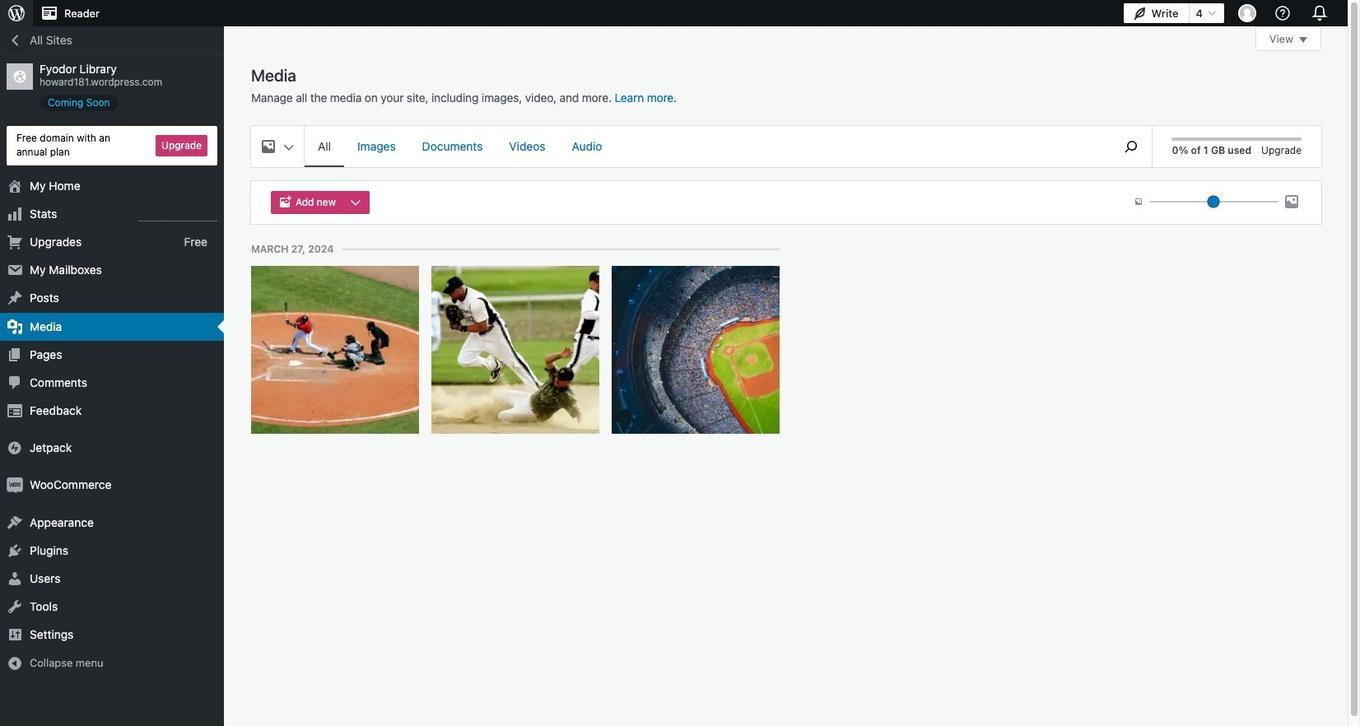 Task type: vqa. For each thing, say whether or not it's contained in the screenshot.
img
yes



Task type: describe. For each thing, give the bounding box(es) containing it.
1 img image from the top
[[7, 440, 23, 457]]

2 img image from the top
[[7, 477, 23, 494]]

manage your sites image
[[7, 3, 26, 23]]

1 placeholder image image from the left
[[251, 266, 419, 434]]

closed image
[[1300, 37, 1308, 43]]

my profile image
[[1239, 4, 1257, 22]]

help image
[[1273, 3, 1293, 23]]

manage your notifications image
[[1309, 2, 1332, 25]]

open search image
[[1111, 137, 1153, 156]]



Task type: locate. For each thing, give the bounding box(es) containing it.
main content
[[251, 26, 1322, 442]]

None search field
[[1111, 126, 1153, 167]]

3 placeholder image image from the left
[[612, 266, 780, 434]]

img image
[[7, 440, 23, 457], [7, 477, 23, 494]]

0 vertical spatial img image
[[7, 440, 23, 457]]

1 horizontal spatial placeholder image image
[[432, 266, 600, 434]]

2 placeholder image image from the left
[[432, 266, 600, 434]]

None range field
[[1151, 194, 1279, 209]]

menu
[[305, 126, 1103, 167]]

2 horizontal spatial placeholder image image
[[612, 266, 780, 434]]

highest hourly views 0 image
[[139, 211, 217, 221]]

1 vertical spatial img image
[[7, 477, 23, 494]]

placeholder image image
[[251, 266, 419, 434], [432, 266, 600, 434], [612, 266, 780, 434]]

group
[[271, 191, 376, 214]]

0 horizontal spatial placeholder image image
[[251, 266, 419, 434]]



